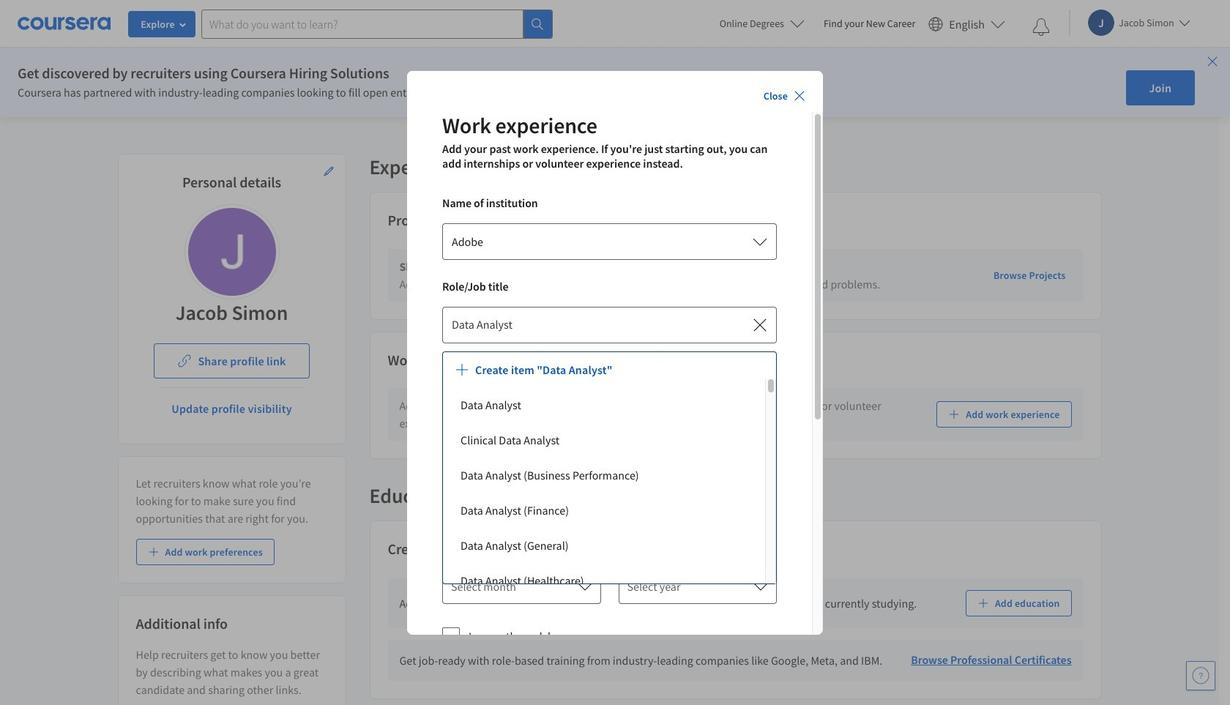 Task type: locate. For each thing, give the bounding box(es) containing it.
None field
[[452, 316, 746, 334]]

None search field
[[201, 9, 553, 38]]

coursera image
[[18, 12, 111, 35]]

None button
[[443, 223, 777, 260], [443, 306, 777, 343], [443, 223, 777, 260], [443, 306, 777, 343]]

list box
[[443, 379, 777, 599]]

information about the projects section image
[[444, 216, 456, 227]]

dialog
[[407, 71, 823, 706]]



Task type: vqa. For each thing, say whether or not it's contained in the screenshot.
the bottommost contrast
no



Task type: describe. For each thing, give the bounding box(es) containing it.
profile photo image
[[188, 208, 276, 296]]

edit personal details. image
[[323, 166, 334, 177]]

information about credentials section image
[[465, 545, 477, 556]]

Type to search field
[[452, 316, 739, 334]]

help center image
[[1193, 667, 1210, 685]]



